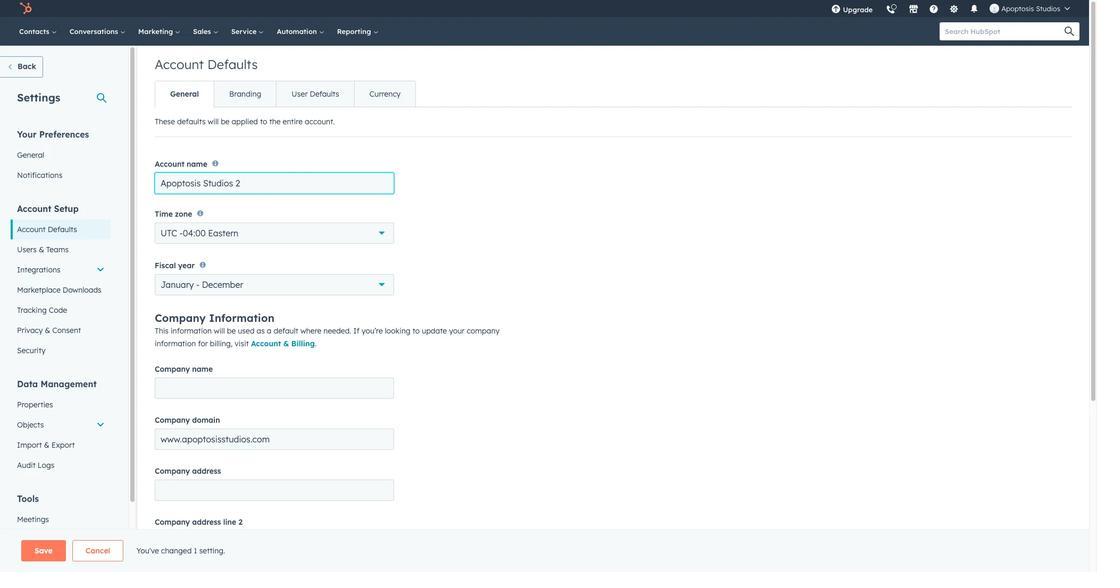 Task type: vqa. For each thing, say whether or not it's contained in the screenshot.
"Search" icon
yes



Task type: locate. For each thing, give the bounding box(es) containing it.
cancel
[[86, 547, 110, 556]]

0 vertical spatial account defaults
[[155, 56, 258, 72]]

1 vertical spatial -
[[196, 280, 200, 290]]

notifications image
[[970, 5, 980, 14]]

you're
[[362, 327, 383, 336]]

0 vertical spatial -
[[180, 228, 183, 239]]

address for company address
[[192, 467, 221, 477]]

general inside navigation
[[170, 89, 199, 99]]

2 address from the top
[[192, 518, 221, 528]]

0 vertical spatial will
[[208, 117, 219, 127]]

-
[[180, 228, 183, 239], [196, 280, 200, 290]]

address for company address line 2
[[192, 518, 221, 528]]

notifications
[[17, 171, 62, 180]]

0 vertical spatial general link
[[155, 81, 214, 107]]

your
[[449, 327, 465, 336]]

automation
[[277, 27, 319, 36]]

5 company from the top
[[155, 518, 190, 528]]

domain
[[192, 416, 220, 426]]

defaults inside account defaults link
[[48, 225, 77, 235]]

0 vertical spatial be
[[221, 117, 230, 127]]

notifications link
[[11, 165, 111, 186]]

address down domain
[[192, 467, 221, 477]]

this information will be used as a default where needed. if you're looking to update your company information for billing, visit
[[155, 327, 500, 349]]

general link inside navigation
[[155, 81, 214, 107]]

calling icon button
[[882, 1, 900, 16]]

to left update
[[413, 327, 420, 336]]

conversations
[[70, 27, 120, 36]]

& down default
[[283, 339, 289, 349]]

0 horizontal spatial defaults
[[48, 225, 77, 235]]

account down 'these'
[[155, 160, 185, 169]]

will up billing,
[[214, 327, 225, 336]]

3 company from the top
[[155, 416, 190, 426]]

be for used
[[227, 327, 236, 336]]

privacy & consent link
[[11, 321, 111, 341]]

- right utc
[[180, 228, 183, 239]]

fiscal year
[[155, 261, 195, 271]]

1 company from the top
[[155, 312, 206, 325]]

- for 04:00
[[180, 228, 183, 239]]

company for company domain
[[155, 416, 190, 426]]

be left used
[[227, 327, 236, 336]]

1 horizontal spatial general link
[[155, 81, 214, 107]]

2 company from the top
[[155, 365, 190, 375]]

be left applied
[[221, 117, 230, 127]]

04:00
[[183, 228, 206, 239]]

tools element
[[11, 494, 111, 573]]

company name
[[155, 365, 213, 375]]

company for company information
[[155, 312, 206, 325]]

& right privacy
[[45, 326, 50, 336]]

company address line 2
[[155, 518, 243, 528]]

to left the
[[260, 117, 267, 127]]

account.
[[305, 117, 335, 127]]

1 vertical spatial be
[[227, 327, 236, 336]]

defaults up users & teams link
[[48, 225, 77, 235]]

service link
[[225, 17, 270, 46]]

1 vertical spatial defaults
[[310, 89, 339, 99]]

menu
[[825, 0, 1077, 21]]

account left setup
[[17, 204, 51, 214]]

1 vertical spatial name
[[192, 365, 213, 375]]

0 horizontal spatial general
[[17, 151, 44, 160]]

1 horizontal spatial -
[[196, 280, 200, 290]]

0 horizontal spatial general link
[[11, 145, 111, 165]]

tools
[[17, 494, 39, 505]]

defaults inside user defaults link
[[310, 89, 339, 99]]

0 vertical spatial address
[[192, 467, 221, 477]]

menu containing apoptosis studios
[[825, 0, 1077, 21]]

be for applied
[[221, 117, 230, 127]]

inbox
[[17, 556, 38, 566]]

visit
[[235, 339, 249, 349]]

& for billing
[[283, 339, 289, 349]]

defaults up branding link
[[207, 56, 258, 72]]

account defaults inside account setup 'element'
[[17, 225, 77, 235]]

tracking code
[[17, 306, 67, 315]]

setting.
[[199, 547, 225, 556]]

4 company from the top
[[155, 467, 190, 477]]

& for teams
[[39, 245, 44, 255]]

data management element
[[11, 379, 111, 476]]

1 vertical spatial address
[[192, 518, 221, 528]]

teams
[[46, 245, 69, 255]]

1 horizontal spatial general
[[170, 89, 199, 99]]

Company domain text field
[[155, 429, 394, 451]]

name down for
[[192, 365, 213, 375]]

& right users
[[39, 245, 44, 255]]

general link up defaults
[[155, 81, 214, 107]]

general down your
[[17, 151, 44, 160]]

will inside this information will be used as a default where needed. if you're looking to update your company information for billing, visit
[[214, 327, 225, 336]]

needed.
[[324, 327, 351, 336]]

account defaults down sales link
[[155, 56, 258, 72]]

if
[[354, 327, 360, 336]]

name down defaults
[[187, 160, 207, 169]]

2 vertical spatial defaults
[[48, 225, 77, 235]]

0 horizontal spatial account defaults
[[17, 225, 77, 235]]

integrations
[[17, 265, 60, 275]]

1 vertical spatial information
[[155, 339, 196, 349]]

account defaults up users & teams
[[17, 225, 77, 235]]

changed
[[161, 547, 192, 556]]

defaults right user at the top left of page
[[310, 89, 339, 99]]

Account name text field
[[155, 173, 394, 194]]

1 address from the top
[[192, 467, 221, 477]]

0 vertical spatial to
[[260, 117, 267, 127]]

name
[[187, 160, 207, 169], [192, 365, 213, 375]]

utc -04:00 eastern
[[161, 228, 239, 239]]

import & export link
[[11, 436, 111, 456]]

& inside data management element
[[44, 441, 49, 451]]

information
[[171, 327, 212, 336], [155, 339, 196, 349]]

account down a
[[251, 339, 281, 349]]

your preferences element
[[11, 129, 111, 186]]

help image
[[930, 5, 939, 14]]

general link down preferences
[[11, 145, 111, 165]]

audit logs
[[17, 461, 54, 471]]

2 horizontal spatial defaults
[[310, 89, 339, 99]]

company for company address line 2
[[155, 518, 190, 528]]

0 horizontal spatial to
[[260, 117, 267, 127]]

1 vertical spatial to
[[413, 327, 420, 336]]

account
[[155, 56, 204, 72], [155, 160, 185, 169], [17, 204, 51, 214], [17, 225, 46, 235], [251, 339, 281, 349]]

0 horizontal spatial -
[[180, 228, 183, 239]]

reporting
[[337, 27, 373, 36]]

sales link
[[187, 17, 225, 46]]

1 vertical spatial general
[[17, 151, 44, 160]]

defaults for user defaults link
[[310, 89, 339, 99]]

defaults
[[207, 56, 258, 72], [310, 89, 339, 99], [48, 225, 77, 235]]

0 vertical spatial defaults
[[207, 56, 258, 72]]

general for account
[[170, 89, 199, 99]]

&
[[39, 245, 44, 255], [45, 326, 50, 336], [283, 339, 289, 349], [44, 441, 49, 451]]

- for december
[[196, 280, 200, 290]]

information up for
[[171, 327, 212, 336]]

navigation
[[155, 81, 416, 107]]

- right january
[[196, 280, 200, 290]]

0 vertical spatial general
[[170, 89, 199, 99]]

1 vertical spatial account defaults
[[17, 225, 77, 235]]

objects button
[[11, 415, 111, 436]]

1 vertical spatial general link
[[11, 145, 111, 165]]

be inside this information will be used as a default where needed. if you're looking to update your company information for billing, visit
[[227, 327, 236, 336]]

utc
[[161, 228, 177, 239]]

december
[[202, 280, 243, 290]]

user
[[292, 89, 308, 99]]

to
[[260, 117, 267, 127], [413, 327, 420, 336]]

account & billing .
[[251, 339, 317, 349]]

back
[[18, 62, 36, 71]]

service
[[231, 27, 259, 36]]

company address
[[155, 467, 221, 477]]

tracking
[[17, 306, 47, 315]]

downloads
[[63, 286, 102, 295]]

properties link
[[11, 395, 111, 415]]

general inside your preferences element
[[17, 151, 44, 160]]

integrations button
[[11, 260, 111, 280]]

Company address line 2 text field
[[155, 531, 394, 553]]

1 horizontal spatial to
[[413, 327, 420, 336]]

security
[[17, 346, 46, 356]]

update
[[422, 327, 447, 336]]

& left export
[[44, 441, 49, 451]]

to inside this information will be used as a default where needed. if you're looking to update your company information for billing, visit
[[413, 327, 420, 336]]

marketing
[[138, 27, 175, 36]]

will
[[208, 117, 219, 127], [214, 327, 225, 336]]

apoptosis studios button
[[984, 0, 1077, 17]]

address
[[192, 467, 221, 477], [192, 518, 221, 528]]

1 vertical spatial will
[[214, 327, 225, 336]]

audit logs link
[[11, 456, 111, 476]]

account setup
[[17, 204, 79, 214]]

meetings
[[17, 516, 49, 525]]

address left the line
[[192, 518, 221, 528]]

billing
[[291, 339, 315, 349]]

meetings link
[[11, 510, 111, 530]]

reporting link
[[331, 17, 385, 46]]

information down this
[[155, 339, 196, 349]]

general up defaults
[[170, 89, 199, 99]]

0 vertical spatial name
[[187, 160, 207, 169]]

will right defaults
[[208, 117, 219, 127]]

calling
[[17, 536, 41, 545]]



Task type: describe. For each thing, give the bounding box(es) containing it.
general link for account
[[155, 81, 214, 107]]

marketing link
[[132, 17, 187, 46]]

where
[[301, 327, 322, 336]]

data
[[17, 379, 38, 390]]

users & teams link
[[11, 240, 111, 260]]

name for company name
[[192, 365, 213, 375]]

default
[[274, 327, 298, 336]]

account down marketing link
[[155, 56, 204, 72]]

consent
[[52, 326, 81, 336]]

management
[[41, 379, 97, 390]]

fiscal
[[155, 261, 176, 271]]

.
[[315, 339, 317, 349]]

entire
[[283, 117, 303, 127]]

account up users
[[17, 225, 46, 235]]

defaults
[[177, 117, 206, 127]]

the
[[269, 117, 281, 127]]

setup
[[54, 204, 79, 214]]

2
[[239, 518, 243, 528]]

marketplaces image
[[909, 5, 919, 14]]

upgrade
[[843, 5, 873, 14]]

for
[[198, 339, 208, 349]]

tara schultz image
[[990, 4, 1000, 13]]

you've changed 1 setting.
[[136, 547, 225, 556]]

back link
[[0, 56, 43, 78]]

automation link
[[270, 17, 331, 46]]

will for information
[[214, 327, 225, 336]]

marketplaces button
[[903, 0, 925, 17]]

time
[[155, 209, 173, 219]]

defaults for account defaults link
[[48, 225, 77, 235]]

tracking code link
[[11, 301, 111, 321]]

security link
[[11, 341, 111, 361]]

1 horizontal spatial defaults
[[207, 56, 258, 72]]

used
[[238, 327, 255, 336]]

marketplace
[[17, 286, 61, 295]]

settings image
[[950, 5, 959, 14]]

time zone
[[155, 209, 192, 219]]

general link for your
[[11, 145, 111, 165]]

import
[[17, 441, 42, 451]]

1
[[194, 547, 197, 556]]

you've
[[136, 547, 159, 556]]

currency
[[370, 89, 401, 99]]

cancel button
[[72, 541, 124, 562]]

privacy & consent
[[17, 326, 81, 336]]

year
[[178, 261, 195, 271]]

company for company name
[[155, 365, 190, 375]]

line
[[223, 518, 236, 528]]

your preferences
[[17, 129, 89, 140]]

currency link
[[354, 81, 416, 107]]

january
[[161, 280, 194, 290]]

1 horizontal spatial account defaults
[[155, 56, 258, 72]]

calling icon image
[[886, 5, 896, 15]]

user defaults link
[[276, 81, 354, 107]]

hubspot image
[[19, 2, 32, 15]]

notifications button
[[966, 0, 984, 17]]

company for company address
[[155, 467, 190, 477]]

search button
[[1060, 22, 1080, 40]]

Company name text field
[[155, 378, 394, 400]]

general for your
[[17, 151, 44, 160]]

Company address text field
[[155, 480, 394, 502]]

& for consent
[[45, 326, 50, 336]]

save
[[35, 547, 53, 556]]

branding
[[229, 89, 261, 99]]

will for defaults
[[208, 117, 219, 127]]

branding link
[[214, 81, 276, 107]]

Search HubSpot search field
[[940, 22, 1070, 40]]

applied
[[232, 117, 258, 127]]

these
[[155, 117, 175, 127]]

contacts link
[[13, 17, 63, 46]]

settings
[[17, 91, 60, 104]]

export
[[51, 441, 75, 451]]

settings link
[[943, 0, 966, 17]]

conversations link
[[63, 17, 132, 46]]

these defaults will be applied to the entire account.
[[155, 117, 335, 127]]

& for export
[[44, 441, 49, 451]]

a
[[267, 327, 272, 336]]

as
[[257, 327, 265, 336]]

import & export
[[17, 441, 75, 451]]

properties
[[17, 401, 53, 410]]

search image
[[1065, 27, 1075, 36]]

upgrade image
[[832, 5, 841, 14]]

name for account name
[[187, 160, 207, 169]]

users
[[17, 245, 37, 255]]

preferences
[[39, 129, 89, 140]]

calling link
[[11, 530, 111, 551]]

looking
[[385, 327, 411, 336]]

zone
[[175, 209, 192, 219]]

your
[[17, 129, 37, 140]]

data management
[[17, 379, 97, 390]]

company
[[467, 327, 500, 336]]

0 vertical spatial information
[[171, 327, 212, 336]]

user defaults
[[292, 89, 339, 99]]

apoptosis
[[1002, 4, 1034, 13]]

apoptosis studios
[[1002, 4, 1061, 13]]

save button
[[21, 541, 66, 562]]

sales
[[193, 27, 213, 36]]

navigation containing general
[[155, 81, 416, 107]]

inbox button
[[11, 551, 111, 571]]

account & billing link
[[251, 339, 315, 349]]

account setup element
[[11, 203, 111, 361]]

this
[[155, 327, 169, 336]]

account name
[[155, 160, 207, 169]]



